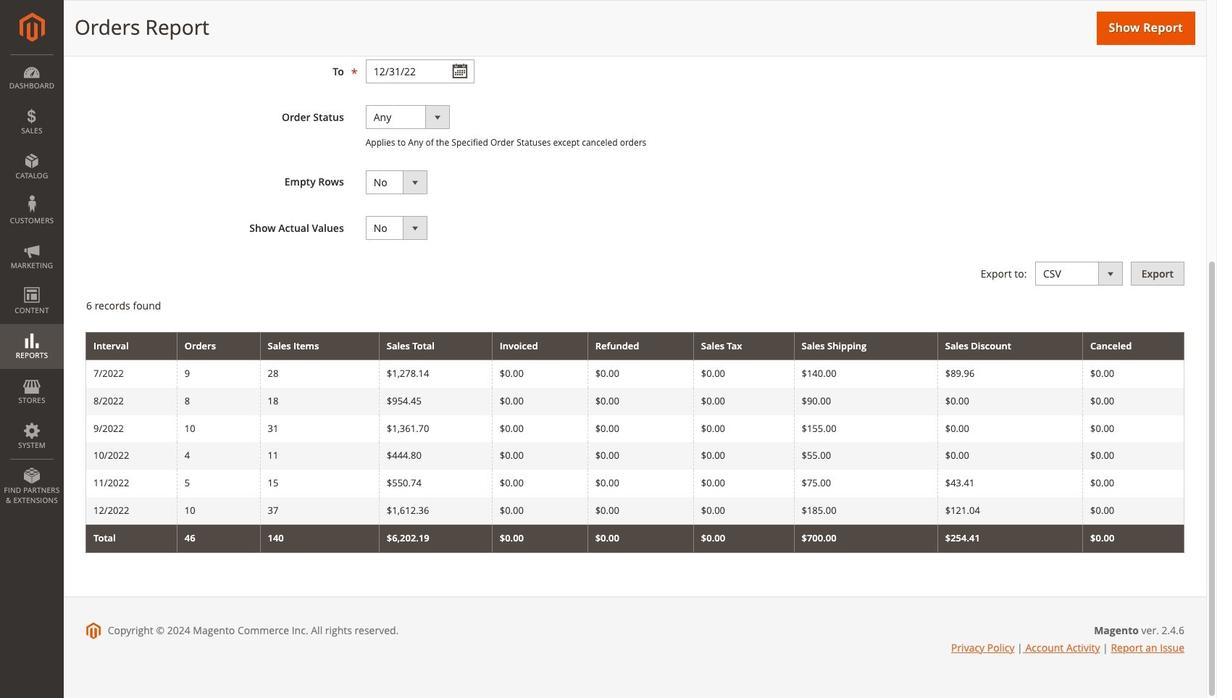 Task type: vqa. For each thing, say whether or not it's contained in the screenshot.
Tab List
no



Task type: locate. For each thing, give the bounding box(es) containing it.
None text field
[[366, 14, 475, 38], [366, 60, 475, 84], [366, 14, 475, 38], [366, 60, 475, 84]]

menu bar
[[0, 54, 64, 513]]



Task type: describe. For each thing, give the bounding box(es) containing it.
magento admin panel image
[[19, 12, 45, 42]]



